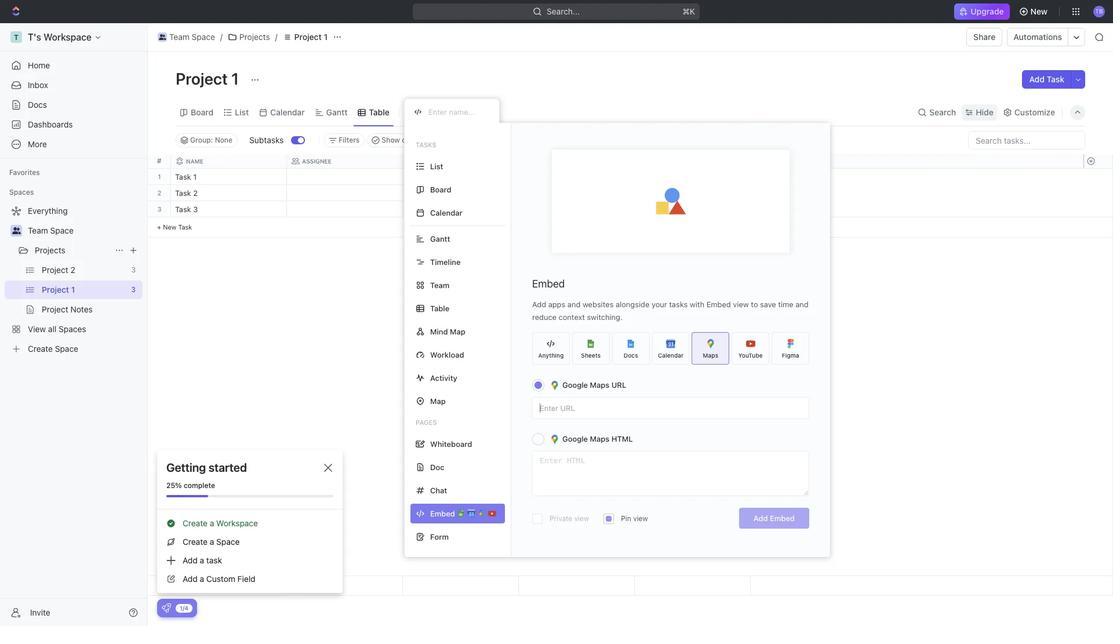 Task type: vqa. For each thing, say whether or not it's contained in the screenshot.
New's New
yes



Task type: describe. For each thing, give the bounding box(es) containing it.
press space to select this row. row containing 1
[[148, 169, 171, 185]]

search...
[[547, 6, 580, 16]]

show closed button
[[367, 133, 429, 147]]

timeline
[[430, 257, 461, 266]]

view button
[[404, 99, 442, 126]]

html
[[611, 434, 633, 444]]

2 / from the left
[[275, 32, 278, 42]]

do for ‎task 2
[[421, 190, 430, 197]]

to do cell for ‎task 2
[[403, 185, 519, 201]]

figma
[[782, 352, 799, 359]]

a for workspace
[[210, 518, 214, 528]]

‎task 1
[[175, 172, 197, 181]]

grid containing ‎task 1
[[148, 154, 1113, 596]]

customize button
[[999, 104, 1059, 120]]

1 horizontal spatial table
[[430, 303, 449, 313]]

embed inside the add apps and websites alongside your tasks with embed view to save time and reduce context switching.
[[707, 300, 731, 309]]

2 and from the left
[[796, 300, 809, 309]]

2 for ‎task
[[193, 188, 198, 198]]

websites
[[583, 300, 614, 309]]

1 horizontal spatial projects link
[[225, 30, 273, 44]]

view for pin view
[[633, 514, 648, 523]]

reduce
[[532, 312, 557, 322]]

whiteboard
[[430, 439, 472, 448]]

a for task
[[200, 555, 204, 565]]

‎task 2
[[175, 188, 198, 198]]

1 vertical spatial projects link
[[35, 241, 110, 260]]

url
[[611, 380, 626, 390]]

1 and from the left
[[567, 300, 581, 309]]

1 / from the left
[[220, 32, 223, 42]]

1 vertical spatial project
[[176, 69, 228, 88]]

workspace
[[216, 518, 258, 528]]

list link
[[233, 104, 249, 120]]

getting started
[[166, 461, 247, 474]]

docs link
[[5, 96, 143, 114]]

favorites
[[9, 168, 40, 177]]

0 horizontal spatial calendar
[[270, 107, 305, 117]]

Search tasks... text field
[[969, 132, 1085, 149]]

Enter URL text field
[[533, 398, 809, 419]]

workload
[[430, 350, 464, 359]]

dashboards
[[28, 119, 73, 129]]

form
[[430, 532, 449, 541]]

gantt link
[[324, 104, 348, 120]]

1 horizontal spatial project
[[294, 32, 322, 42]]

#
[[157, 157, 161, 165]]

0 vertical spatial board
[[191, 107, 213, 117]]

mind map
[[430, 327, 465, 336]]

new for new
[[1031, 6, 1048, 16]]

google for google maps html
[[562, 434, 588, 444]]

close image
[[324, 464, 332, 472]]

customize
[[1014, 107, 1055, 117]]

private
[[550, 514, 572, 523]]

invite
[[30, 607, 50, 617]]

a for custom
[[200, 574, 204, 584]]

create a workspace
[[183, 518, 258, 528]]

anything
[[538, 352, 564, 359]]

home link
[[5, 56, 143, 75]]

hide button
[[962, 104, 997, 120]]

create for create a workspace
[[183, 518, 208, 528]]

hide
[[976, 107, 994, 117]]

pin
[[621, 514, 631, 523]]

add for add task
[[1029, 74, 1045, 84]]

view inside the add apps and websites alongside your tasks with embed view to save time and reduce context switching.
[[733, 300, 749, 309]]

doc
[[430, 462, 444, 472]]

field
[[238, 574, 255, 584]]

0 vertical spatial team space link
[[155, 30, 218, 44]]

team space inside tree
[[28, 226, 74, 235]]

25%
[[166, 481, 182, 490]]

1 horizontal spatial list
[[430, 161, 443, 171]]

1 horizontal spatial project 1
[[294, 32, 328, 42]]

gantt inside gantt link
[[326, 107, 348, 117]]

inbox link
[[5, 76, 143, 94]]

view button
[[404, 104, 442, 120]]

google maps html
[[562, 434, 633, 444]]

spaces
[[9, 188, 34, 197]]

create for create a space
[[183, 537, 208, 547]]

mind
[[430, 327, 448, 336]]

add embed
[[754, 514, 795, 523]]

your
[[652, 300, 667, 309]]

do for task 3
[[421, 206, 430, 213]]

onboarding checklist button element
[[162, 604, 171, 613]]

task
[[206, 555, 222, 565]]

a for space
[[210, 537, 214, 547]]

calendar link
[[268, 104, 305, 120]]

pin view
[[621, 514, 648, 523]]

pages
[[416, 419, 437, 426]]

projects inside sidebar navigation
[[35, 245, 65, 255]]

switching.
[[587, 312, 623, 322]]

getting
[[166, 461, 206, 474]]

google for google maps url
[[562, 380, 588, 390]]

press space to select this row. row containing 3
[[148, 201, 171, 217]]

inbox
[[28, 80, 48, 90]]

to inside the add apps and websites alongside your tasks with embed view to save time and reduce context switching.
[[751, 300, 758, 309]]

25% complete
[[166, 481, 215, 490]]

maps for html
[[590, 434, 609, 444]]

private view
[[550, 514, 589, 523]]

automations
[[1014, 32, 1062, 42]]

show closed
[[382, 136, 424, 144]]

add embed button
[[739, 508, 809, 529]]

0 vertical spatial maps
[[703, 352, 718, 359]]

started
[[209, 461, 247, 474]]

Enter HTML text field
[[533, 452, 809, 496]]

0 vertical spatial team
[[169, 32, 189, 42]]

dashboards link
[[5, 115, 143, 134]]

automations button
[[1008, 28, 1068, 46]]

upgrade
[[971, 6, 1004, 16]]

tasks
[[416, 141, 436, 148]]

space inside sidebar navigation
[[50, 226, 74, 235]]

closed
[[402, 136, 424, 144]]

time
[[778, 300, 794, 309]]

share
[[973, 32, 996, 42]]

favorites button
[[5, 166, 45, 180]]

task for new task
[[178, 223, 192, 231]]

sheets
[[581, 352, 601, 359]]

1 horizontal spatial 3
[[193, 205, 198, 214]]

1 vertical spatial project 1
[[176, 69, 243, 88]]



Task type: locate. For each thing, give the bounding box(es) containing it.
1 vertical spatial table
[[430, 303, 449, 313]]

calendar
[[270, 107, 305, 117], [430, 208, 462, 217], [658, 352, 684, 359]]

0 horizontal spatial docs
[[28, 100, 47, 110]]

map right "mind"
[[450, 327, 465, 336]]

sidebar navigation
[[0, 23, 148, 626]]

user group image inside team space link
[[159, 34, 166, 40]]

tasks
[[669, 300, 688, 309]]

apps
[[548, 300, 565, 309]]

alongside
[[616, 300, 650, 309]]

‎task for ‎task 1
[[175, 172, 191, 181]]

map
[[450, 327, 465, 336], [430, 396, 446, 406]]

press space to select this row. row containing 2
[[148, 185, 171, 201]]

2 vertical spatial space
[[216, 537, 240, 547]]

task down "‎task 2"
[[175, 205, 191, 214]]

list
[[235, 107, 249, 117], [430, 161, 443, 171]]

1 horizontal spatial and
[[796, 300, 809, 309]]

search
[[929, 107, 956, 117]]

add
[[1029, 74, 1045, 84], [532, 300, 546, 309], [754, 514, 768, 523], [183, 555, 198, 565], [183, 574, 198, 584]]

custom
[[206, 574, 235, 584]]

1 horizontal spatial board
[[430, 185, 451, 194]]

0 horizontal spatial embed
[[532, 278, 565, 290]]

share button
[[967, 28, 1003, 46]]

0 vertical spatial space
[[192, 32, 215, 42]]

row group
[[148, 169, 171, 238], [171, 169, 751, 238], [1084, 169, 1113, 238], [1084, 576, 1113, 595]]

‎task for ‎task 2
[[175, 188, 191, 198]]

0 horizontal spatial view
[[574, 514, 589, 523]]

1 vertical spatial task
[[175, 205, 191, 214]]

1 horizontal spatial team
[[169, 32, 189, 42]]

add a custom field
[[183, 574, 255, 584]]

2 do from the top
[[421, 206, 430, 213]]

subtasks
[[249, 135, 284, 145]]

2
[[193, 188, 198, 198], [157, 189, 161, 197]]

task up customize
[[1047, 74, 1064, 84]]

a up task
[[210, 537, 214, 547]]

0 horizontal spatial new
[[163, 223, 176, 231]]

1 vertical spatial ‎task
[[175, 188, 191, 198]]

2 horizontal spatial space
[[216, 537, 240, 547]]

onboarding checklist button image
[[162, 604, 171, 613]]

1 vertical spatial google
[[562, 434, 588, 444]]

task 3
[[175, 205, 198, 214]]

task down task 3 at top left
[[178, 223, 192, 231]]

team space
[[169, 32, 215, 42], [28, 226, 74, 235]]

view right private
[[574, 514, 589, 523]]

maps left youtube
[[703, 352, 718, 359]]

maps for url
[[590, 380, 609, 390]]

1 vertical spatial team
[[28, 226, 48, 235]]

0 vertical spatial map
[[450, 327, 465, 336]]

tree containing team space
[[5, 202, 143, 358]]

1 vertical spatial create
[[183, 537, 208, 547]]

board down the tasks
[[430, 185, 451, 194]]

‎task up "‎task 2"
[[175, 172, 191, 181]]

maps
[[703, 352, 718, 359], [590, 380, 609, 390], [590, 434, 609, 444]]

0 vertical spatial project
[[294, 32, 322, 42]]

1 vertical spatial maps
[[590, 380, 609, 390]]

subtasks button
[[245, 131, 291, 150]]

youtube
[[738, 352, 763, 359]]

calendar up subtasks button
[[270, 107, 305, 117]]

google maps url
[[562, 380, 626, 390]]

create up 'create a space'
[[183, 518, 208, 528]]

press space to select this row. row
[[148, 169, 171, 185], [171, 169, 751, 187], [148, 185, 171, 201], [171, 185, 751, 203], [148, 201, 171, 217], [171, 201, 751, 219], [171, 576, 751, 596]]

0 horizontal spatial table
[[369, 107, 390, 117]]

add task
[[1029, 74, 1064, 84]]

add for add a task
[[183, 555, 198, 565]]

2 vertical spatial to
[[751, 300, 758, 309]]

2 horizontal spatial calendar
[[658, 352, 684, 359]]

with
[[690, 300, 704, 309]]

1 vertical spatial team space link
[[28, 221, 140, 240]]

/
[[220, 32, 223, 42], [275, 32, 278, 42]]

2 for 1
[[157, 189, 161, 197]]

1 horizontal spatial space
[[192, 32, 215, 42]]

map down activity
[[430, 396, 446, 406]]

1 horizontal spatial 2
[[193, 188, 198, 198]]

new up automations
[[1031, 6, 1048, 16]]

2 to do from the top
[[410, 206, 430, 213]]

0 vertical spatial calendar
[[270, 107, 305, 117]]

maps left url
[[590, 380, 609, 390]]

0 vertical spatial team space
[[169, 32, 215, 42]]

to for ‎task 2
[[410, 190, 419, 197]]

board
[[191, 107, 213, 117], [430, 185, 451, 194]]

2 vertical spatial team
[[430, 280, 450, 290]]

2 horizontal spatial embed
[[770, 514, 795, 523]]

0 horizontal spatial projects
[[35, 245, 65, 255]]

view left the save
[[733, 300, 749, 309]]

cell
[[287, 169, 403, 184], [403, 169, 519, 184], [519, 169, 635, 184], [287, 185, 403, 201], [519, 185, 635, 201], [287, 201, 403, 217], [519, 201, 635, 217]]

project 1
[[294, 32, 328, 42], [176, 69, 243, 88]]

to do
[[410, 190, 430, 197], [410, 206, 430, 213]]

1 vertical spatial gantt
[[430, 234, 450, 243]]

‎task
[[175, 172, 191, 181], [175, 188, 191, 198]]

⌘k
[[683, 6, 695, 16]]

0 vertical spatial projects
[[239, 32, 270, 42]]

1 horizontal spatial embed
[[707, 300, 731, 309]]

0 vertical spatial project 1
[[294, 32, 328, 42]]

board link
[[188, 104, 213, 120]]

1 to do cell from the top
[[403, 185, 519, 201]]

press space to select this row. row containing ‎task 2
[[171, 185, 751, 203]]

docs inside sidebar navigation
[[28, 100, 47, 110]]

add for add apps and websites alongside your tasks with embed view to save time and reduce context switching.
[[532, 300, 546, 309]]

1 horizontal spatial team space link
[[155, 30, 218, 44]]

press space to select this row. row containing ‎task 1
[[171, 169, 751, 187]]

0 horizontal spatial list
[[235, 107, 249, 117]]

a down the add a task
[[200, 574, 204, 584]]

chat
[[430, 486, 447, 495]]

0 horizontal spatial project 1
[[176, 69, 243, 88]]

view for private view
[[574, 514, 589, 523]]

0 horizontal spatial 3
[[157, 205, 161, 213]]

1 to do from the top
[[410, 190, 430, 197]]

1 vertical spatial map
[[430, 396, 446, 406]]

gantt up timeline
[[430, 234, 450, 243]]

1 vertical spatial do
[[421, 206, 430, 213]]

docs
[[28, 100, 47, 110], [624, 352, 638, 359]]

1 horizontal spatial map
[[450, 327, 465, 336]]

list up subtasks button
[[235, 107, 249, 117]]

2 up task 3 at top left
[[193, 188, 198, 198]]

1 horizontal spatial gantt
[[430, 234, 450, 243]]

board left list link
[[191, 107, 213, 117]]

2 inside 1 2 3
[[157, 189, 161, 197]]

2 to do cell from the top
[[403, 201, 519, 217]]

google
[[562, 380, 588, 390], [562, 434, 588, 444]]

do
[[421, 190, 430, 197], [421, 206, 430, 213]]

add for add a custom field
[[183, 574, 198, 584]]

do down the tasks
[[421, 190, 430, 197]]

row group containing 1 2 3
[[148, 169, 171, 238]]

docs down inbox
[[28, 100, 47, 110]]

context
[[559, 312, 585, 322]]

‎task down ‎task 1
[[175, 188, 191, 198]]

google down sheets
[[562, 380, 588, 390]]

and
[[567, 300, 581, 309], [796, 300, 809, 309]]

save
[[760, 300, 776, 309]]

task
[[1047, 74, 1064, 84], [175, 205, 191, 214], [178, 223, 192, 231]]

0 vertical spatial table
[[369, 107, 390, 117]]

new inside button
[[1031, 6, 1048, 16]]

2 vertical spatial maps
[[590, 434, 609, 444]]

gantt left table link
[[326, 107, 348, 117]]

1 horizontal spatial docs
[[624, 352, 638, 359]]

1 vertical spatial to do cell
[[403, 201, 519, 217]]

tree inside sidebar navigation
[[5, 202, 143, 358]]

Enter name... field
[[427, 107, 490, 117]]

and up context at the right of the page
[[567, 300, 581, 309]]

a up 'create a space'
[[210, 518, 214, 528]]

1
[[324, 32, 328, 42], [231, 69, 239, 88], [193, 172, 197, 181], [158, 173, 161, 180]]

add apps and websites alongside your tasks with embed view to save time and reduce context switching.
[[532, 300, 809, 322]]

space
[[192, 32, 215, 42], [50, 226, 74, 235], [216, 537, 240, 547]]

0 vertical spatial do
[[421, 190, 430, 197]]

view
[[419, 107, 438, 117]]

0 vertical spatial new
[[1031, 6, 1048, 16]]

task for add task
[[1047, 74, 1064, 84]]

0 horizontal spatial /
[[220, 32, 223, 42]]

to do for ‎task 2
[[410, 190, 430, 197]]

press space to select this row. row containing task 3
[[171, 201, 751, 219]]

0 vertical spatial user group image
[[159, 34, 166, 40]]

task inside button
[[1047, 74, 1064, 84]]

0 horizontal spatial board
[[191, 107, 213, 117]]

0 horizontal spatial projects link
[[35, 241, 110, 260]]

user group image
[[159, 34, 166, 40], [12, 227, 21, 234]]

1 2 3
[[157, 173, 161, 213]]

0 vertical spatial to do
[[410, 190, 430, 197]]

1 vertical spatial user group image
[[12, 227, 21, 234]]

to do cell
[[403, 185, 519, 201], [403, 201, 519, 217]]

0 vertical spatial task
[[1047, 74, 1064, 84]]

and right time
[[796, 300, 809, 309]]

table link
[[367, 104, 390, 120]]

2 left "‎task 2"
[[157, 189, 161, 197]]

add a task
[[183, 555, 222, 565]]

0 horizontal spatial user group image
[[12, 227, 21, 234]]

0 vertical spatial list
[[235, 107, 249, 117]]

user group image inside sidebar navigation
[[12, 227, 21, 234]]

1 horizontal spatial /
[[275, 32, 278, 42]]

2 ‎task from the top
[[175, 188, 191, 198]]

grid
[[148, 154, 1113, 596]]

calendar down the add apps and websites alongside your tasks with embed view to save time and reduce context switching.
[[658, 352, 684, 359]]

1 horizontal spatial view
[[633, 514, 648, 523]]

new button
[[1014, 2, 1055, 21]]

0 horizontal spatial gantt
[[326, 107, 348, 117]]

1 horizontal spatial user group image
[[159, 34, 166, 40]]

project 1 link
[[280, 30, 330, 44]]

3 down "‎task 2"
[[193, 205, 198, 214]]

table up "mind"
[[430, 303, 449, 313]]

new down task 3 at top left
[[163, 223, 176, 231]]

2 horizontal spatial view
[[733, 300, 749, 309]]

gantt
[[326, 107, 348, 117], [430, 234, 450, 243]]

new for new task
[[163, 223, 176, 231]]

view right pin
[[633, 514, 648, 523]]

home
[[28, 60, 50, 70]]

0 horizontal spatial project
[[176, 69, 228, 88]]

docs up url
[[624, 352, 638, 359]]

0 vertical spatial to do cell
[[403, 185, 519, 201]]

1 vertical spatial to
[[410, 206, 419, 213]]

to
[[410, 190, 419, 197], [410, 206, 419, 213], [751, 300, 758, 309]]

0 horizontal spatial space
[[50, 226, 74, 235]]

2 inside press space to select this row. row
[[193, 188, 198, 198]]

1 vertical spatial to do
[[410, 206, 430, 213]]

show
[[382, 136, 400, 144]]

activity
[[430, 373, 457, 382]]

2 vertical spatial task
[[178, 223, 192, 231]]

projects
[[239, 32, 270, 42], [35, 245, 65, 255]]

do up timeline
[[421, 206, 430, 213]]

complete
[[184, 481, 215, 490]]

1 horizontal spatial projects
[[239, 32, 270, 42]]

1 vertical spatial embed
[[707, 300, 731, 309]]

maps left html
[[590, 434, 609, 444]]

create a space
[[183, 537, 240, 547]]

0 horizontal spatial team space link
[[28, 221, 140, 240]]

tree
[[5, 202, 143, 358]]

row
[[171, 154, 751, 169]]

0 horizontal spatial and
[[567, 300, 581, 309]]

0 vertical spatial ‎task
[[175, 172, 191, 181]]

1 horizontal spatial calendar
[[430, 208, 462, 217]]

0 vertical spatial projects link
[[225, 30, 273, 44]]

1 vertical spatial calendar
[[430, 208, 462, 217]]

list down the tasks
[[430, 161, 443, 171]]

2 google from the top
[[562, 434, 588, 444]]

new task
[[163, 223, 192, 231]]

to do for task 3
[[410, 206, 430, 213]]

calendar up timeline
[[430, 208, 462, 217]]

google left html
[[562, 434, 588, 444]]

to for task 3
[[410, 206, 419, 213]]

embed inside add embed button
[[770, 514, 795, 523]]

add task button
[[1022, 70, 1071, 89]]

upgrade link
[[954, 3, 1010, 20]]

row group containing ‎task 1
[[171, 169, 751, 238]]

projects link
[[225, 30, 273, 44], [35, 241, 110, 260]]

1/4
[[180, 604, 188, 611]]

create up the add a task
[[183, 537, 208, 547]]

2 vertical spatial embed
[[770, 514, 795, 523]]

add for add embed
[[754, 514, 768, 523]]

0 vertical spatial gantt
[[326, 107, 348, 117]]

embed
[[532, 278, 565, 290], [707, 300, 731, 309], [770, 514, 795, 523]]

1 do from the top
[[421, 190, 430, 197]]

1 create from the top
[[183, 518, 208, 528]]

1 vertical spatial projects
[[35, 245, 65, 255]]

0 horizontal spatial map
[[430, 396, 446, 406]]

0 horizontal spatial 2
[[157, 189, 161, 197]]

3
[[193, 205, 198, 214], [157, 205, 161, 213]]

0 vertical spatial embed
[[532, 278, 565, 290]]

0 vertical spatial create
[[183, 518, 208, 528]]

2 vertical spatial calendar
[[658, 352, 684, 359]]

1 horizontal spatial new
[[1031, 6, 1048, 16]]

1 vertical spatial board
[[430, 185, 451, 194]]

search button
[[914, 104, 960, 120]]

1 horizontal spatial team space
[[169, 32, 215, 42]]

1 google from the top
[[562, 380, 588, 390]]

2 create from the top
[[183, 537, 208, 547]]

to do cell for task 3
[[403, 201, 519, 217]]

3 left task 3 at top left
[[157, 205, 161, 213]]

team inside tree
[[28, 226, 48, 235]]

table up show
[[369, 107, 390, 117]]

team space link
[[155, 30, 218, 44], [28, 221, 140, 240]]

1 vertical spatial team space
[[28, 226, 74, 235]]

1 ‎task from the top
[[175, 172, 191, 181]]

a left task
[[200, 555, 204, 565]]

add inside the add apps and websites alongside your tasks with embed view to save time and reduce context switching.
[[532, 300, 546, 309]]

1 inside 1 2 3
[[158, 173, 161, 180]]

0 horizontal spatial team space
[[28, 226, 74, 235]]



